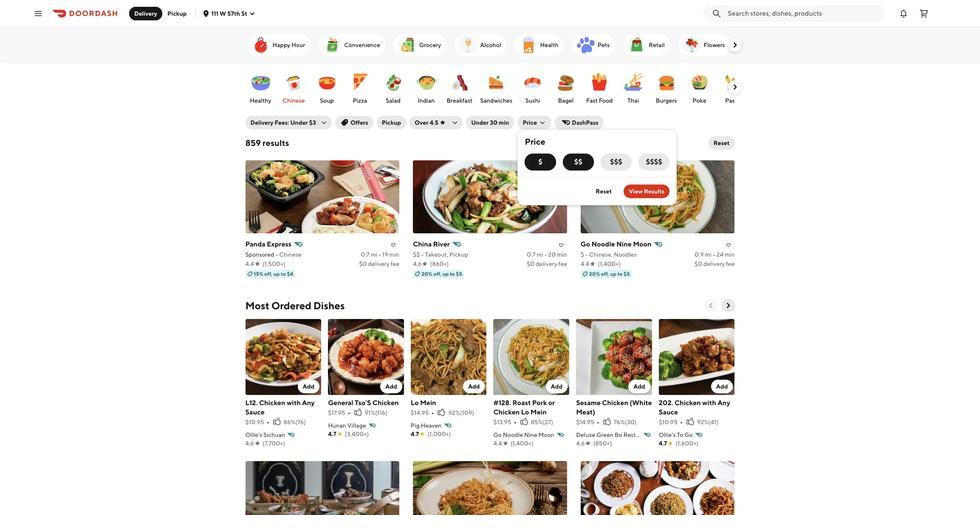 Task type: vqa. For each thing, say whether or not it's contained in the screenshot.
20% Off, Up To $5
yes



Task type: locate. For each thing, give the bounding box(es) containing it.
deluxe
[[576, 432, 596, 439]]

sauce inside the l12. chicken with any sauce
[[245, 409, 265, 417]]

1 horizontal spatial 20% off, up to $5
[[589, 271, 630, 278]]

2 horizontal spatial 4.6
[[576, 441, 585, 447]]

•
[[276, 252, 278, 258], [379, 252, 381, 258], [421, 252, 424, 258], [545, 252, 547, 258], [586, 252, 588, 258], [713, 252, 716, 258], [348, 410, 350, 417], [432, 410, 434, 417], [267, 419, 269, 426], [514, 419, 517, 426], [597, 419, 600, 426], [680, 419, 683, 426]]

tso's
[[355, 399, 371, 407]]

convenience image
[[322, 35, 343, 55]]

add up 202. chicken with any sauce
[[716, 384, 728, 390]]

• up (1,500+)
[[276, 252, 278, 258]]

1 horizontal spatial nine
[[617, 241, 632, 249]]

up down (860+) on the bottom left of the page
[[443, 271, 449, 278]]

$14.95 • for sesame chicken (white meat)
[[576, 419, 600, 426]]

any up 86%(76)
[[302, 399, 315, 407]]

2 off, from the left
[[434, 271, 442, 278]]

mein down pork
[[531, 409, 547, 417]]

$​0 delivery fee
[[359, 261, 400, 268], [527, 261, 567, 268], [695, 261, 735, 268]]

0 horizontal spatial 0.7
[[361, 252, 370, 258]]

min for china river
[[557, 252, 567, 258]]

2 ollie's from the left
[[659, 432, 676, 439]]

2 with from the left
[[703, 399, 716, 407]]

pickup down river
[[450, 252, 468, 258]]

0 horizontal spatial ollie's
[[245, 432, 262, 439]]

2 to from the left
[[450, 271, 455, 278]]

$5 down the $$ • takeout, pickup
[[456, 271, 462, 278]]

1 horizontal spatial moon
[[633, 241, 652, 249]]

3 $​0 delivery fee from the left
[[695, 261, 735, 268]]

0 vertical spatial (1,400+)
[[598, 261, 621, 268]]

$14.95 down meat) at bottom right
[[576, 419, 595, 426]]

20% off, up to $5 for river
[[422, 271, 462, 278]]

thai
[[628, 97, 639, 104]]

1 vertical spatial pickup button
[[377, 116, 406, 130]]

2 up from the left
[[443, 271, 449, 278]]

1 horizontal spatial under
[[471, 119, 489, 126]]

to for express
[[281, 271, 286, 278]]

1 20% off, up to $5 from the left
[[422, 271, 462, 278]]

1 ollie's from the left
[[245, 432, 262, 439]]

offers button
[[335, 116, 373, 130]]

20% off, up to $5 for noodle
[[589, 271, 630, 278]]

1 horizontal spatial $5
[[624, 271, 630, 278]]

$​0 delivery fee for go noodle nine moon
[[695, 261, 735, 268]]

2 $5 from the left
[[624, 271, 630, 278]]

delivery down 0.9 mi • 24 min
[[704, 261, 725, 268]]

1 horizontal spatial pickup button
[[377, 116, 406, 130]]

ollie's left to
[[659, 432, 676, 439]]

1 vertical spatial $$
[[413, 252, 420, 258]]

(3,400+)
[[345, 431, 369, 438]]

fee down 0.7 mi • 20 min
[[559, 261, 567, 268]]

1 horizontal spatial any
[[718, 399, 730, 407]]

bagel
[[558, 97, 574, 104]]

pickup right delivery button on the left top of page
[[167, 10, 187, 17]]

under 30 min button
[[466, 116, 514, 130]]

2 horizontal spatial delivery
[[704, 261, 725, 268]]

3 $​0 from the left
[[695, 261, 702, 268]]

(1,400+) down $13.95 •
[[511, 441, 534, 447]]

off,
[[264, 271, 272, 278], [434, 271, 442, 278], [601, 271, 609, 278]]

add for lo mein
[[468, 384, 480, 390]]

meat)
[[576, 409, 595, 417]]

2 horizontal spatial to
[[618, 271, 623, 278]]

delivery for panda express
[[368, 261, 390, 268]]

delivery
[[368, 261, 390, 268], [536, 261, 557, 268], [704, 261, 725, 268]]

moon for (1,400+)
[[539, 432, 554, 439]]

1 0.7 from the left
[[361, 252, 370, 258]]

2 $​0 delivery fee from the left
[[527, 261, 567, 268]]

mi left 19
[[371, 252, 378, 258]]

add button for general tso's chicken
[[380, 380, 402, 394]]

with
[[287, 399, 301, 407], [703, 399, 716, 407]]

alcohol image
[[458, 35, 479, 55]]

$$ button
[[563, 154, 594, 171]]

1 horizontal spatial $$
[[574, 158, 583, 166]]

1 vertical spatial moon
[[539, 432, 554, 439]]

1 next button of carousel image from the top
[[731, 41, 739, 49]]

under 30 min
[[471, 119, 509, 126]]

0.9
[[695, 252, 704, 258]]

any for l12. chicken with any sauce
[[302, 399, 315, 407]]

village
[[347, 423, 366, 430]]

2 $10.95 from the left
[[659, 419, 678, 426]]

off, down (860+) on the bottom left of the page
[[434, 271, 442, 278]]

1 vertical spatial pickup
[[382, 119, 401, 126]]

burgers
[[656, 97, 677, 104]]

pets
[[598, 42, 610, 48]]

0 vertical spatial $14.95
[[411, 410, 429, 417]]

0 horizontal spatial $$
[[413, 252, 420, 258]]

2 horizontal spatial $​0
[[695, 261, 702, 268]]

any inside 202. chicken with any sauce
[[718, 399, 730, 407]]

0 vertical spatial go noodle nine moon
[[581, 241, 652, 249]]

$ left chinese,
[[581, 252, 584, 258]]

hunan
[[328, 423, 346, 430]]

0 horizontal spatial $14.95
[[411, 410, 429, 417]]

to for river
[[450, 271, 455, 278]]

0 horizontal spatial pickup
[[167, 10, 187, 17]]

1 sauce from the left
[[245, 409, 265, 417]]

202.
[[659, 399, 673, 407]]

mi for china river
[[537, 252, 544, 258]]

$5 down noodles
[[624, 271, 630, 278]]

3 off, from the left
[[601, 271, 609, 278]]

$14.95 for lo mein
[[411, 410, 429, 417]]

$14.95 •
[[411, 410, 434, 417], [576, 419, 600, 426]]

4.4 down chinese,
[[581, 261, 590, 268]]

1 vertical spatial nine
[[524, 432, 537, 439]]

0 horizontal spatial $10.95 •
[[245, 419, 269, 426]]

go right to
[[685, 432, 693, 439]]

1 horizontal spatial $14.95
[[576, 419, 595, 426]]

moon up noodles
[[633, 241, 652, 249]]

price down sushi
[[523, 119, 537, 126]]

pickup down salad
[[382, 119, 401, 126]]

add up (white
[[634, 384, 645, 390]]

2 add from the left
[[386, 384, 397, 390]]

with up 92%(41)
[[703, 399, 716, 407]]

1 vertical spatial $14.95 •
[[576, 419, 600, 426]]

fast
[[586, 97, 598, 104]]

off, right the 15% on the left bottom of page
[[264, 271, 272, 278]]

20% for china
[[422, 271, 432, 278]]

2 horizontal spatial up
[[610, 271, 617, 278]]

chinese
[[283, 97, 305, 104], [279, 252, 302, 258]]

1 horizontal spatial 0.7
[[527, 252, 536, 258]]

0 horizontal spatial delivery
[[368, 261, 390, 268]]

1 under from the left
[[290, 119, 308, 126]]

$
[[539, 158, 543, 166], [581, 252, 584, 258]]

add up the l12. chicken with any sauce
[[303, 384, 315, 390]]

sauce inside 202. chicken with any sauce
[[659, 409, 678, 417]]

chicken inside sesame chicken (white meat)
[[602, 399, 629, 407]]

lo up pig
[[411, 399, 419, 407]]

reset button
[[709, 136, 735, 150], [591, 185, 617, 198]]

4.6 for sesame chicken (white meat)
[[576, 441, 585, 447]]

mi for go noodle nine moon
[[705, 252, 712, 258]]

next button of carousel image up the pasta
[[731, 83, 739, 91]]

$ for $
[[539, 158, 543, 166]]

2 0.7 from the left
[[527, 252, 536, 258]]

delivery inside button
[[134, 10, 157, 17]]

1 $10.95 from the left
[[245, 419, 264, 426]]

grocery image
[[397, 35, 418, 55]]

4.7 down ollie's to go
[[659, 441, 667, 447]]

0 horizontal spatial mi
[[371, 252, 378, 258]]

1 horizontal spatial go
[[581, 241, 590, 249]]

mi left 20
[[537, 252, 544, 258]]

min right the 30
[[499, 119, 509, 126]]

add button for lo mein
[[463, 380, 485, 394]]

chinese up "delivery fees: under $3"
[[283, 97, 305, 104]]

reset for the right the reset button
[[714, 140, 730, 147]]

happy hour image
[[251, 35, 271, 55]]

2 sauce from the left
[[659, 409, 678, 417]]

most ordered dishes
[[245, 300, 345, 312]]

0 horizontal spatial 4.4
[[245, 261, 254, 268]]

l12.
[[245, 399, 258, 407]]

$$ inside $$ button
[[574, 158, 583, 166]]

sauce
[[245, 409, 265, 417], [659, 409, 678, 417]]

go down $13.95
[[494, 432, 502, 439]]

0 horizontal spatial 20%
[[422, 271, 432, 278]]

add
[[303, 384, 315, 390], [386, 384, 397, 390], [468, 384, 480, 390], [551, 384, 563, 390], [634, 384, 645, 390], [716, 384, 728, 390]]

1 horizontal spatial $
[[581, 252, 584, 258]]

4.4 for panda express
[[245, 261, 254, 268]]

1 vertical spatial mein
[[531, 409, 547, 417]]

panda
[[245, 241, 265, 249]]

1 horizontal spatial $​0 delivery fee
[[527, 261, 567, 268]]

fee down 0.9 mi • 24 min
[[726, 261, 735, 268]]

fast food
[[586, 97, 613, 104]]

restaurant
[[624, 432, 654, 439]]

4.7 down pig
[[411, 431, 419, 438]]

noodle up chinese,
[[592, 241, 615, 249]]

1 $10.95 • from the left
[[245, 419, 269, 426]]

$10.95 • up ollie's to go
[[659, 419, 683, 426]]

0 horizontal spatial off,
[[264, 271, 272, 278]]

1 horizontal spatial lo
[[521, 409, 529, 417]]

sushi
[[526, 97, 540, 104]]

1 vertical spatial $
[[581, 252, 584, 258]]

fee
[[391, 261, 400, 268], [559, 261, 567, 268], [726, 261, 735, 268]]

up down (1,500+)
[[274, 271, 280, 278]]

$14.95 down lo mein
[[411, 410, 429, 417]]

$14.95 • down meat) at bottom right
[[576, 419, 600, 426]]

chicken up $13.95 •
[[494, 409, 520, 417]]

0 horizontal spatial pickup button
[[162, 7, 192, 20]]

2 under from the left
[[471, 119, 489, 126]]

delivery
[[134, 10, 157, 17], [251, 119, 273, 126]]

under inside under 30 min button
[[471, 119, 489, 126]]

0.7 left 19
[[361, 252, 370, 258]]

4.6 down china
[[413, 261, 422, 268]]

(1,400+)
[[598, 261, 621, 268], [511, 441, 534, 447]]

1 horizontal spatial 4.7
[[411, 431, 419, 438]]

0 vertical spatial nine
[[617, 241, 632, 249]]

to left $4
[[281, 271, 286, 278]]

min for panda express
[[389, 252, 400, 258]]

4.4 down $13.95
[[494, 441, 502, 447]]

hunan village
[[328, 423, 366, 430]]

delivery for china river
[[536, 261, 557, 268]]

price down price button
[[525, 137, 546, 147]]

mein inside #128. roast pork or chicken lo mein
[[531, 409, 547, 417]]

20% down (860+) on the bottom left of the page
[[422, 271, 432, 278]]

delivery down 0.7 mi • 19 min
[[368, 261, 390, 268]]

1 to from the left
[[281, 271, 286, 278]]

$ inside "button"
[[539, 158, 543, 166]]

4.6 down deluxe
[[576, 441, 585, 447]]

1 vertical spatial noodle
[[503, 432, 523, 439]]

1 horizontal spatial $10.95
[[659, 419, 678, 426]]

$$ down china
[[413, 252, 420, 258]]

0 vertical spatial price
[[523, 119, 537, 126]]

go noodle nine moon for 0.9 mi • 24 min
[[581, 241, 652, 249]]

over 4.5
[[415, 119, 439, 126]]

1 any from the left
[[302, 399, 315, 407]]

0 vertical spatial moon
[[633, 241, 652, 249]]

91%(116)
[[365, 410, 388, 417]]

ollie's for 202. chicken with any sauce
[[659, 432, 676, 439]]

ordered
[[271, 300, 312, 312]]

4 add from the left
[[551, 384, 563, 390]]

2 $​0 from the left
[[527, 261, 535, 268]]

3 delivery from the left
[[704, 261, 725, 268]]

1 mi from the left
[[371, 252, 378, 258]]

• down china
[[421, 252, 424, 258]]

1 20% from the left
[[422, 271, 432, 278]]

$10.95 • up ollie's sichuan
[[245, 419, 269, 426]]

$5
[[456, 271, 462, 278], [624, 271, 630, 278]]

sauce down l12.
[[245, 409, 265, 417]]

859
[[245, 138, 261, 148]]

ollie's for l12. chicken with any sauce
[[245, 432, 262, 439]]

2 any from the left
[[718, 399, 730, 407]]

1 with from the left
[[287, 399, 301, 407]]

1 $​0 from the left
[[359, 261, 367, 268]]

dashpass button
[[555, 116, 604, 130]]

0 horizontal spatial noodle
[[503, 432, 523, 439]]

$13.95 •
[[494, 419, 517, 426]]

ollie's
[[245, 432, 262, 439], [659, 432, 676, 439]]

0 vertical spatial noodle
[[592, 241, 615, 249]]

add up the 91%(116)
[[386, 384, 397, 390]]

92%(41)
[[697, 419, 719, 426]]

86%(76)
[[284, 419, 306, 426]]

0 horizontal spatial up
[[274, 271, 280, 278]]

sauce for 202.
[[659, 409, 678, 417]]

1 horizontal spatial pickup
[[382, 119, 401, 126]]

• right $17.95
[[348, 410, 350, 417]]

1 vertical spatial (1,400+)
[[511, 441, 534, 447]]

0 horizontal spatial $
[[539, 158, 543, 166]]

with inside the l12. chicken with any sauce
[[287, 399, 301, 407]]

0 horizontal spatial go noodle nine moon
[[494, 432, 554, 439]]

6 add from the left
[[716, 384, 728, 390]]

0 vertical spatial reset button
[[709, 136, 735, 150]]

pasta
[[725, 97, 740, 104]]

noodle
[[592, 241, 615, 249], [503, 432, 523, 439]]

to down the $$ • takeout, pickup
[[450, 271, 455, 278]]

0.7 for panda express
[[361, 252, 370, 258]]

20% off, up to $5 down (860+) on the bottom left of the page
[[422, 271, 462, 278]]

go noodle nine moon down 85%(27)
[[494, 432, 554, 439]]

1 add from the left
[[303, 384, 315, 390]]

with inside 202. chicken with any sauce
[[703, 399, 716, 407]]

next button of carousel image right flowers
[[731, 41, 739, 49]]

sponsored
[[245, 252, 274, 258]]

1 up from the left
[[274, 271, 280, 278]]

off, down the $ • chinese, noodles
[[601, 271, 609, 278]]

0 vertical spatial $$
[[574, 158, 583, 166]]

min
[[499, 119, 509, 126], [389, 252, 400, 258], [557, 252, 567, 258], [725, 252, 735, 258]]

add for general tso's chicken
[[386, 384, 397, 390]]

delivery down 0.7 mi • 20 min
[[536, 261, 557, 268]]

moon down 85%(27)
[[539, 432, 554, 439]]

4.4 for go noodle nine moon
[[581, 261, 590, 268]]

2 next button of carousel image from the top
[[731, 83, 739, 91]]

price inside button
[[523, 119, 537, 126]]

0.7 left 20
[[527, 252, 536, 258]]

2 $10.95 • from the left
[[659, 419, 683, 426]]

under left the 30
[[471, 119, 489, 126]]

0 horizontal spatial go
[[494, 432, 502, 439]]

next button of carousel image
[[724, 302, 732, 310]]

lo
[[411, 399, 419, 407], [521, 409, 529, 417]]

2 horizontal spatial 4.7
[[659, 441, 667, 447]]

0 horizontal spatial $14.95 •
[[411, 410, 434, 417]]

add up 92%(109)
[[468, 384, 480, 390]]

pickup button left 111
[[162, 7, 192, 20]]

1 horizontal spatial fee
[[559, 261, 567, 268]]

2 vertical spatial pickup
[[450, 252, 468, 258]]

0 horizontal spatial $10.95
[[245, 419, 264, 426]]

1 vertical spatial reset button
[[591, 185, 617, 198]]

under
[[290, 119, 308, 126], [471, 119, 489, 126]]

1 horizontal spatial ollie's
[[659, 432, 676, 439]]

add for l12. chicken with any sauce
[[303, 384, 315, 390]]

4.7 down hunan
[[328, 431, 336, 438]]

view
[[629, 188, 643, 195]]

delivery for delivery fees: under $3
[[251, 119, 273, 126]]

0 horizontal spatial nine
[[524, 432, 537, 439]]

2 mi from the left
[[537, 252, 544, 258]]

sauce down 202.
[[659, 409, 678, 417]]

chicken for 202.
[[675, 399, 701, 407]]

1 $​0 delivery fee from the left
[[359, 261, 400, 268]]

111 w 57th st
[[211, 10, 247, 17]]

1 $5 from the left
[[456, 271, 462, 278]]

any inside the l12. chicken with any sauce
[[302, 399, 315, 407]]

0 horizontal spatial under
[[290, 119, 308, 126]]

nine for 0.9 mi • 24 min
[[617, 241, 632, 249]]

chicken right l12.
[[259, 399, 285, 407]]

chicken inside the l12. chicken with any sauce
[[259, 399, 285, 407]]

1 horizontal spatial 4.4
[[494, 441, 502, 447]]

$​0 down 0.7 mi • 20 min
[[527, 261, 535, 268]]

pickup
[[167, 10, 187, 17], [382, 119, 401, 126], [450, 252, 468, 258]]

1 horizontal spatial delivery
[[251, 119, 273, 126]]

1 delivery from the left
[[368, 261, 390, 268]]

3 add from the left
[[468, 384, 480, 390]]

to
[[281, 271, 286, 278], [450, 271, 455, 278], [618, 271, 623, 278]]

85%(27)
[[531, 419, 553, 426]]

3 fee from the left
[[726, 261, 735, 268]]

0 horizontal spatial reset
[[596, 188, 612, 195]]

1 horizontal spatial mein
[[531, 409, 547, 417]]

sandwiches
[[480, 97, 513, 104]]

with for l12. chicken with any sauce
[[287, 399, 301, 407]]

2 horizontal spatial pickup
[[450, 252, 468, 258]]

next button of carousel image
[[731, 41, 739, 49], [731, 83, 739, 91]]

delivery for go noodle nine moon
[[704, 261, 725, 268]]

offers
[[351, 119, 368, 126]]

0 vertical spatial reset
[[714, 140, 730, 147]]

convenience
[[344, 42, 380, 48]]

2 horizontal spatial off,
[[601, 271, 609, 278]]

3 to from the left
[[618, 271, 623, 278]]

china
[[413, 241, 432, 249]]

min inside button
[[499, 119, 509, 126]]

20% for go
[[589, 271, 600, 278]]

chicken inside #128. roast pork or chicken lo mein
[[494, 409, 520, 417]]

2 20% from the left
[[589, 271, 600, 278]]

1 vertical spatial next button of carousel image
[[731, 83, 739, 91]]

2 20% off, up to $5 from the left
[[589, 271, 630, 278]]

$​0 down 0.7 mi • 19 min
[[359, 261, 367, 268]]

1 horizontal spatial with
[[703, 399, 716, 407]]

with up 86%(76)
[[287, 399, 301, 407]]

2 delivery from the left
[[536, 261, 557, 268]]

noodle for (1,400+)
[[503, 432, 523, 439]]

$​0 delivery fee down 0.7 mi • 20 min
[[527, 261, 567, 268]]

2 fee from the left
[[559, 261, 567, 268]]

1 horizontal spatial reset
[[714, 140, 730, 147]]

any up 92%(41)
[[718, 399, 730, 407]]

1 horizontal spatial 20%
[[589, 271, 600, 278]]

happy
[[273, 42, 290, 48]]

20% down chinese,
[[589, 271, 600, 278]]

0 horizontal spatial fee
[[391, 261, 400, 268]]

chicken right 202.
[[675, 399, 701, 407]]

$​0 down 0.9
[[695, 261, 702, 268]]

chicken inside 202. chicken with any sauce
[[675, 399, 701, 407]]

2 horizontal spatial mi
[[705, 252, 712, 258]]

0 vertical spatial delivery
[[134, 10, 157, 17]]

3 up from the left
[[610, 271, 617, 278]]

$$ right $ "button"
[[574, 158, 583, 166]]

noodle down $13.95 •
[[503, 432, 523, 439]]

ollie's left the sichuan
[[245, 432, 262, 439]]

general tso's chicken
[[328, 399, 399, 407]]

4.7 for 202. chicken with any sauce
[[659, 441, 667, 447]]

1 horizontal spatial to
[[450, 271, 455, 278]]

nine down 85%(27)
[[524, 432, 537, 439]]

2 horizontal spatial go
[[685, 432, 693, 439]]

0 vertical spatial lo
[[411, 399, 419, 407]]

3 mi from the left
[[705, 252, 712, 258]]

mein
[[420, 399, 436, 407], [531, 409, 547, 417]]

4.6
[[413, 261, 422, 268], [245, 441, 254, 447], [576, 441, 585, 447]]

0 horizontal spatial $5
[[456, 271, 462, 278]]

1 horizontal spatial noodle
[[592, 241, 615, 249]]

sauce for l12.
[[245, 409, 265, 417]]

2 horizontal spatial 4.4
[[581, 261, 590, 268]]

go noodle nine moon up the $ • chinese, noodles
[[581, 241, 652, 249]]

grocery link
[[394, 34, 446, 56]]

retail image
[[627, 35, 647, 55]]

$$ • takeout, pickup
[[413, 252, 468, 258]]

1 horizontal spatial $​0
[[527, 261, 535, 268]]

lo down roast
[[521, 409, 529, 417]]

to down noodles
[[618, 271, 623, 278]]

1 horizontal spatial off,
[[434, 271, 442, 278]]

4.5
[[430, 119, 439, 126]]

1 fee from the left
[[391, 261, 400, 268]]

0 vertical spatial pickup
[[167, 10, 187, 17]]

1 off, from the left
[[264, 271, 272, 278]]

4.7 for general tso's chicken
[[328, 431, 336, 438]]

chicken up 76%(30)
[[602, 399, 629, 407]]

4.4 up the 15% on the left bottom of page
[[245, 261, 254, 268]]

$​0 delivery fee down 0.9 mi • 24 min
[[695, 261, 735, 268]]

0 horizontal spatial moon
[[539, 432, 554, 439]]

min right 24
[[725, 252, 735, 258]]

$10.95 • for 202. chicken with any sauce
[[659, 419, 683, 426]]

$14.95 • down lo mein
[[411, 410, 434, 417]]

4.6 down ollie's sichuan
[[245, 441, 254, 447]]

nine up noodles
[[617, 241, 632, 249]]

0.7 for china river
[[527, 252, 536, 258]]

0 vertical spatial mein
[[420, 399, 436, 407]]

nine for (1,400+)
[[524, 432, 537, 439]]

0 vertical spatial $
[[539, 158, 543, 166]]

$10.95 up ollie's to go
[[659, 419, 678, 426]]

24
[[717, 252, 724, 258]]

mi right 0.9
[[705, 252, 712, 258]]

pickup button
[[162, 7, 192, 20], [377, 116, 406, 130]]



Task type: describe. For each thing, give the bounding box(es) containing it.
pig
[[411, 423, 420, 430]]

$10.95 • for l12. chicken with any sauce
[[245, 419, 269, 426]]

soup
[[320, 97, 334, 104]]

$​0 for china river
[[527, 261, 535, 268]]

flowers
[[704, 42, 725, 48]]

ollie's sichuan
[[245, 432, 285, 439]]

health
[[540, 42, 559, 48]]

$​0 for go noodle nine moon
[[695, 261, 702, 268]]

takeout,
[[425, 252, 448, 258]]

lo inside #128. roast pork or chicken lo mein
[[521, 409, 529, 417]]

0 horizontal spatial mein
[[420, 399, 436, 407]]

(7,700+)
[[263, 441, 285, 447]]

(850+)
[[593, 441, 612, 447]]

$​0 delivery fee for china river
[[527, 261, 567, 268]]

sesame
[[576, 399, 601, 407]]

moon for 0.9 mi • 24 min
[[633, 241, 652, 249]]

fees:
[[275, 119, 289, 126]]

fee for panda express
[[391, 261, 400, 268]]

results
[[644, 188, 665, 195]]

alcohol
[[480, 42, 501, 48]]

hour
[[292, 42, 305, 48]]

$13.95
[[494, 419, 512, 426]]

Store search: begin typing to search for stores available on DoorDash text field
[[728, 9, 880, 18]]

0 horizontal spatial (1,400+)
[[511, 441, 534, 447]]

4.7 for lo mein
[[411, 431, 419, 438]]

to for noodle
[[618, 271, 623, 278]]

$10.95 for l12. chicken with any sauce
[[245, 419, 264, 426]]

retail
[[649, 42, 665, 48]]

1 horizontal spatial reset button
[[709, 136, 735, 150]]

(1,000+)
[[428, 431, 451, 438]]

• up heaven
[[432, 410, 434, 417]]

add for #128. roast pork or chicken lo mein
[[551, 384, 563, 390]]

(860+)
[[430, 261, 449, 268]]

deluxe green bo restaurant
[[576, 432, 654, 439]]

pets link
[[572, 34, 615, 56]]

92%(109)
[[449, 410, 474, 417]]

noodles
[[614, 252, 637, 258]]

previous button of carousel image
[[707, 302, 715, 310]]

0 vertical spatial chinese
[[283, 97, 305, 104]]

with for 202. chicken with any sauce
[[703, 399, 716, 407]]

reset for the bottom the reset button
[[596, 188, 612, 195]]

river
[[433, 241, 450, 249]]

go for (1,400+)
[[494, 432, 502, 439]]

sponsored • chinese
[[245, 252, 302, 258]]

202. chicken with any sauce
[[659, 399, 730, 417]]

indian
[[418, 97, 435, 104]]

flowers image
[[682, 35, 702, 55]]

$$$
[[610, 158, 623, 166]]

open menu image
[[33, 8, 43, 18]]

$4
[[287, 271, 293, 278]]

19
[[382, 252, 388, 258]]

l12. chicken with any sauce
[[245, 399, 315, 417]]

price button
[[518, 116, 552, 130]]

go for 0.9 mi • 24 min
[[581, 241, 590, 249]]

(white
[[630, 399, 652, 407]]

$14.95 • for lo mein
[[411, 410, 434, 417]]

chicken for sesame
[[602, 399, 629, 407]]

express
[[267, 241, 292, 249]]

dashpass
[[572, 119, 599, 126]]

$ for $ • chinese, noodles
[[581, 252, 584, 258]]

$$ for $$ • takeout, pickup
[[413, 252, 420, 258]]

chicken up the 91%(116)
[[373, 399, 399, 407]]

$10.95 for 202. chicken with any sauce
[[659, 419, 678, 426]]

1 horizontal spatial (1,400+)
[[598, 261, 621, 268]]

$$$$
[[646, 158, 663, 166]]

$14.95 for sesame chicken (white meat)
[[576, 419, 595, 426]]

most
[[245, 300, 269, 312]]

30
[[490, 119, 498, 126]]

0 vertical spatial pickup button
[[162, 7, 192, 20]]

57th
[[227, 10, 240, 17]]

$​0 for panda express
[[359, 261, 367, 268]]

go noodle nine moon for (1,400+)
[[494, 432, 554, 439]]

food
[[599, 97, 613, 104]]

1 vertical spatial chinese
[[279, 252, 302, 258]]

happy hour link
[[247, 34, 310, 56]]

noodle for 0.9 mi • 24 min
[[592, 241, 615, 249]]

delivery for delivery
[[134, 10, 157, 17]]

sichuan
[[263, 432, 285, 439]]

alcohol link
[[455, 34, 506, 56]]

off, for express
[[264, 271, 272, 278]]

$$$ button
[[601, 154, 632, 171]]

$5 for noodle
[[624, 271, 630, 278]]

fee for go noodle nine moon
[[726, 261, 735, 268]]

5 add from the left
[[634, 384, 645, 390]]

notification bell image
[[899, 8, 909, 18]]

pets image
[[576, 35, 596, 55]]

add button for 202. chicken with any sauce
[[711, 380, 733, 394]]

• left chinese,
[[586, 252, 588, 258]]

salad
[[386, 97, 401, 104]]

• up to
[[680, 419, 683, 426]]

healthy
[[250, 97, 271, 104]]

0.9 mi • 24 min
[[695, 252, 735, 258]]

delivery button
[[129, 7, 162, 20]]

off, for noodle
[[601, 271, 609, 278]]

4.6 for l12. chicken with any sauce
[[245, 441, 254, 447]]

breakfast
[[447, 97, 473, 104]]

general
[[328, 399, 353, 407]]

add button for l12. chicken with any sauce
[[298, 380, 320, 394]]

0.7 mi • 19 min
[[361, 252, 400, 258]]

chicken for l12.
[[259, 399, 285, 407]]

green
[[597, 432, 614, 439]]

• up green
[[597, 419, 600, 426]]

mi for panda express
[[371, 252, 378, 258]]

• right $13.95
[[514, 419, 517, 426]]

health image
[[518, 35, 539, 55]]

chinese,
[[589, 252, 613, 258]]

to
[[677, 432, 684, 439]]

$​0 delivery fee for panda express
[[359, 261, 400, 268]]

off, for river
[[434, 271, 442, 278]]

bo
[[615, 432, 622, 439]]

panda express
[[245, 241, 292, 249]]

111 w 57th st button
[[203, 10, 256, 17]]

up for express
[[274, 271, 280, 278]]

fee for china river
[[559, 261, 567, 268]]

add button for #128. roast pork or chicken lo mein
[[546, 380, 568, 394]]

0.7 mi • 20 min
[[527, 252, 567, 258]]

1 horizontal spatial 4.6
[[413, 261, 422, 268]]

any for 202. chicken with any sauce
[[718, 399, 730, 407]]

0 items, open order cart image
[[919, 8, 929, 18]]

20
[[548, 252, 556, 258]]

• left 24
[[713, 252, 716, 258]]

add for 202. chicken with any sauce
[[716, 384, 728, 390]]

heaven
[[421, 423, 442, 430]]

$$ for $$
[[574, 158, 583, 166]]

china river
[[413, 241, 450, 249]]

st
[[241, 10, 247, 17]]

859 results
[[245, 138, 289, 148]]

min for go noodle nine moon
[[725, 252, 735, 258]]

results
[[263, 138, 289, 148]]

over 4.5 button
[[410, 116, 463, 130]]

up for noodle
[[610, 271, 617, 278]]

roast
[[513, 399, 531, 407]]

flowers link
[[679, 34, 730, 56]]

up for river
[[443, 271, 449, 278]]

#128. roast pork or chicken lo mein
[[494, 399, 555, 417]]

1 vertical spatial price
[[525, 137, 546, 147]]

• left 19
[[379, 252, 381, 258]]

• up ollie's sichuan
[[267, 419, 269, 426]]

view results button
[[624, 185, 670, 198]]

pork
[[532, 399, 547, 407]]

view results
[[629, 188, 665, 195]]

$5 for river
[[456, 271, 462, 278]]

poke
[[693, 97, 707, 104]]

$17.95 •
[[328, 410, 350, 417]]

15% off, up to $4
[[254, 271, 293, 278]]

• left 20
[[545, 252, 547, 258]]

pizza
[[353, 97, 367, 104]]

111
[[211, 10, 219, 17]]

(1,500+)
[[263, 261, 286, 268]]



